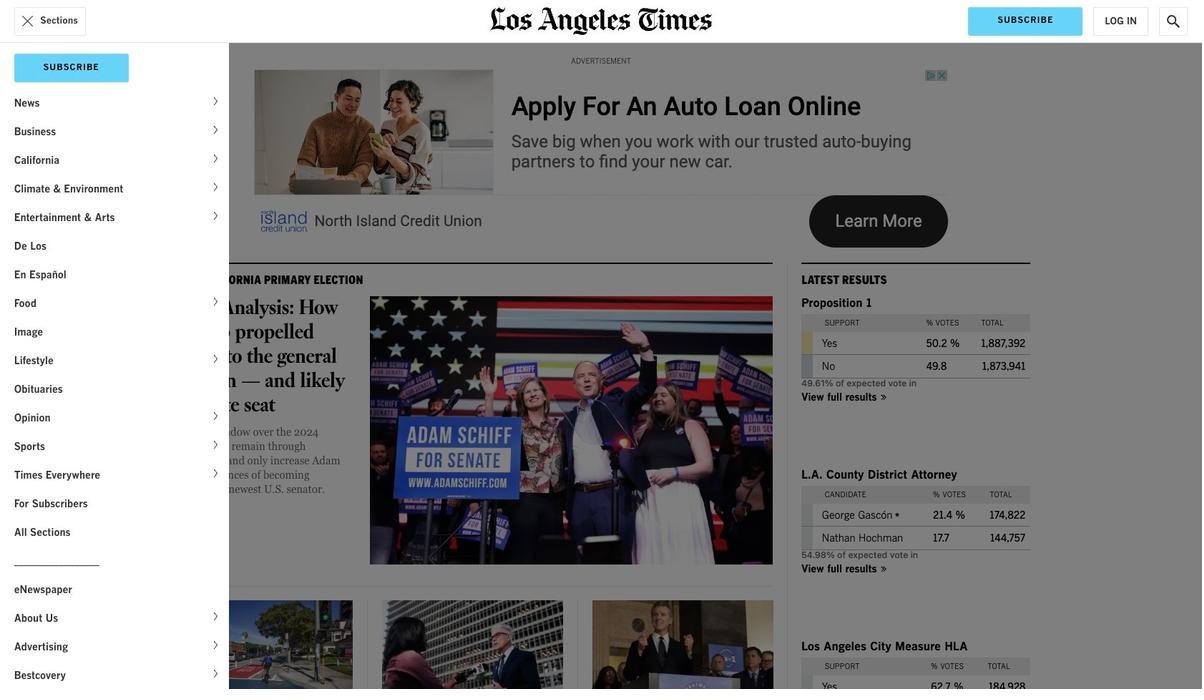 Task type: describe. For each thing, give the bounding box(es) containing it.
4 open sub navigation image from the top
[[214, 410, 222, 422]]

los angeles, california march 6, 2024-adam schiff celebrates with his wife during an election party at the avalon in los angeles tuesday night as he seeks to replace sen. diane feinstein in the senate. (wally skalij/los angeles times) image
[[370, 296, 773, 565]]

los angeles, ca - january 03: gov. gavin newsom expressed shock that the largest mental health institution is the county jail. newsom kicked off his campaign for proposition 1 at los angeles general medical center in los angeles, ca on wednesday, jan. 3, 2024. the proposition is the only statewide initiative on the march 5 primary ballot and asks voters to approve bonds to fund more treatment for mental illness and drug addiction. the initiative is a component of his efforts to tackle homelessness in the state. (myung j. chun / los angeles times) image
[[593, 601, 774, 689]]

5 open sub navigation image from the top
[[214, 468, 222, 480]]

los angeles, ca - march 05: los angeles county district attorney george gascon meets with media in grand park on tuesday, march 5, 2024 in los angeles, ca. (myung chun / los angeles times) image
[[382, 601, 563, 689]]

2 open sub navigation image from the top
[[214, 124, 222, 136]]

3 open sub navigation image from the top
[[214, 353, 222, 365]]

1 open sub navigation image from the top
[[214, 153, 222, 165]]



Task type: locate. For each thing, give the bounding box(es) containing it.
7 open sub navigation image from the top
[[214, 639, 222, 651]]

4 open sub navigation image from the top
[[214, 296, 222, 308]]

5 open sub navigation image from the top
[[214, 439, 222, 451]]

home page image
[[490, 7, 712, 35]]

8 open sub navigation image from the top
[[214, 668, 222, 680]]

3 open sub navigation image from the top
[[214, 210, 222, 222]]

2 open sub navigation image from the top
[[214, 181, 222, 193]]

open sub navigation image
[[214, 95, 222, 107], [214, 124, 222, 136], [214, 353, 222, 365], [214, 410, 222, 422], [214, 439, 222, 451], [214, 611, 222, 623], [214, 639, 222, 651], [214, 668, 222, 680]]

open sub navigation image
[[214, 153, 222, 165], [214, 181, 222, 193], [214, 210, 222, 222], [214, 296, 222, 308], [214, 468, 222, 480]]

cyclist in new bike lane. move culver city is a new initiative that reconfigures pedestrian, traffic, bus, and bicycle lanes in downtown culver city to reduce congestion and emissions. los angeles, california, usa. (photo by: citizen of the planet/ucg/universal images group via getty images) image
[[172, 601, 353, 689]]

1 open sub navigation image from the top
[[214, 95, 222, 107]]

6 open sub navigation image from the top
[[214, 611, 222, 623]]



Task type: vqa. For each thing, say whether or not it's contained in the screenshot.
2nd Open Sub Navigation icon from the bottom of the page
yes



